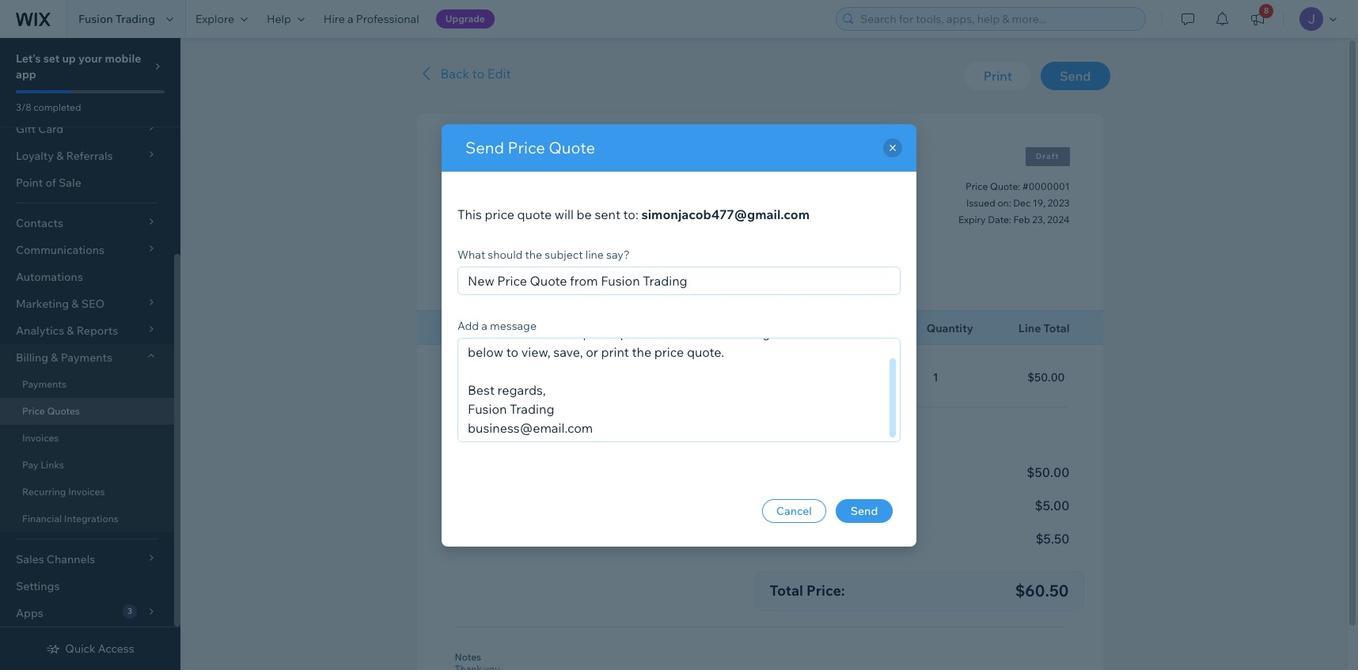 Task type: describe. For each thing, give the bounding box(es) containing it.
be
[[577, 206, 592, 222]]

message
[[490, 319, 537, 333]]

7808
[[522, 159, 545, 171]]

sales
[[770, 498, 803, 514]]

explore
[[196, 12, 234, 26]]

8
[[1264, 6, 1269, 16]]

the
[[525, 247, 542, 262]]

recurring invoices
[[22, 486, 105, 498]]

app
[[16, 67, 36, 82]]

Add a message text field
[[458, 338, 900, 441]]

1
[[933, 370, 938, 385]]

up
[[62, 51, 76, 66]]

$5.50
[[1036, 531, 1070, 547]]

recurring
[[22, 486, 66, 498]]

redesign
[[450, 212, 492, 224]]

$5.00
[[1035, 498, 1070, 514]]

0 vertical spatial total
[[1043, 321, 1070, 336]]

vat (11%)
[[770, 531, 828, 547]]

sidebar element
[[0, 0, 180, 670]]

quote:
[[990, 180, 1020, 192]]

help button
[[257, 0, 314, 38]]

jacob
[[450, 241, 483, 256]]

edit
[[487, 66, 511, 82]]

links
[[41, 459, 64, 471]]

quick access
[[65, 642, 134, 656]]

say?
[[606, 247, 630, 262]]

product or service
[[455, 321, 554, 336]]

$60.50
[[1015, 581, 1069, 601]]

sales (10%)
[[770, 498, 839, 514]]

total price:
[[770, 582, 845, 600]]

hickory
[[530, 171, 563, 183]]

23,
[[1032, 214, 1045, 226]]

jacob simon simonjacob477@gmail.com
[[450, 241, 595, 275]]

fusion for fusion trading japan, 〒35652-7808 alrogersville109 hickory drive
[[450, 147, 480, 159]]

billing & payments
[[16, 351, 112, 365]]

integrations
[[64, 513, 119, 525]]

mobile
[[105, 51, 141, 66]]

invoices link
[[0, 425, 174, 452]]

help
[[267, 12, 291, 26]]

upgrade
[[445, 13, 485, 25]]

1 vertical spatial payments
[[22, 378, 66, 390]]

draft inside first item draft
[[455, 378, 481, 393]]

print
[[983, 68, 1012, 84]]

What should the subject line say? field
[[463, 267, 895, 294]]

dec
[[1013, 197, 1031, 209]]

1 vertical spatial send
[[465, 137, 504, 157]]

point of sale
[[16, 176, 81, 190]]

quote
[[549, 137, 595, 157]]

〒35652-
[[482, 159, 522, 171]]

to
[[472, 66, 485, 82]]

let's set up your mobile app
[[16, 51, 141, 82]]

settings
[[16, 579, 60, 594]]

subject
[[545, 247, 583, 262]]

completed
[[33, 101, 81, 113]]

back
[[440, 66, 470, 82]]

send price quote
[[465, 137, 595, 157]]

what should the subject line say?
[[457, 247, 630, 262]]

payments link
[[0, 371, 174, 398]]

line
[[1018, 321, 1041, 336]]

price quote: #0000001 issued on: dec 19, 2023 expiry date: feb 23, 2024
[[958, 180, 1070, 226]]

payments inside dropdown button
[[61, 351, 112, 365]]

back to edit
[[440, 66, 511, 82]]

expiry
[[958, 214, 986, 226]]

pay
[[22, 459, 38, 471]]

pay links link
[[0, 452, 174, 479]]

fusion trading
[[78, 12, 155, 26]]

set
[[43, 51, 60, 66]]

billing & payments button
[[0, 344, 174, 371]]

of
[[45, 176, 56, 190]]

send button for cancel
[[836, 499, 893, 523]]

automations
[[16, 270, 83, 284]]

settings link
[[0, 573, 174, 600]]

0 vertical spatial $50.00
[[1027, 370, 1065, 385]]

this
[[457, 206, 482, 222]]

recurring invoices link
[[0, 479, 174, 506]]

issued
[[966, 197, 995, 209]]

point
[[16, 176, 43, 190]]

2023
[[1048, 197, 1070, 209]]

send button for print
[[1041, 62, 1110, 90]]

should
[[488, 247, 523, 262]]



Task type: vqa. For each thing, say whether or not it's contained in the screenshot.
completed
yes



Task type: locate. For each thing, give the bounding box(es) containing it.
send for print
[[1060, 68, 1091, 84]]

trading up mobile
[[116, 12, 155, 26]]

item
[[481, 361, 504, 375]]

price quotes link
[[0, 398, 174, 425]]

&
[[51, 351, 58, 365]]

send button right print
[[1041, 62, 1110, 90]]

price inside sidebar element
[[22, 405, 45, 417]]

(10%)
[[806, 498, 839, 514]]

first
[[455, 361, 478, 375]]

quick access button
[[46, 642, 134, 656]]

fusion up alrogersville109
[[450, 147, 480, 159]]

billing
[[16, 351, 48, 365]]

hire a professional
[[324, 12, 419, 26]]

0 vertical spatial simonjacob477@gmail.com
[[641, 206, 810, 222]]

trading up alrogersville109
[[482, 147, 517, 159]]

price:
[[807, 582, 845, 600]]

fusion inside fusion trading japan, 〒35652-7808 alrogersville109 hickory drive
[[450, 147, 480, 159]]

payments up price quotes
[[22, 378, 66, 390]]

alrogersville109
[[450, 171, 528, 183]]

draft down first at the bottom of page
[[455, 378, 481, 393]]

feb
[[1013, 214, 1030, 226]]

price for price quote: #0000001 issued on: dec 19, 2023 expiry date: feb 23, 2024
[[966, 180, 988, 192]]

0 horizontal spatial draft
[[455, 378, 481, 393]]

$50.00 up $5.00
[[1027, 465, 1070, 480]]

send right (10%)
[[851, 504, 878, 518]]

will
[[555, 206, 574, 222]]

1 horizontal spatial draft
[[1036, 151, 1059, 161]]

product
[[455, 321, 497, 336]]

trading for fusion trading japan, 〒35652-7808 alrogersville109 hickory drive
[[482, 147, 517, 159]]

1 vertical spatial a
[[481, 319, 487, 333]]

a for professional
[[347, 12, 354, 26]]

fusion for fusion trading
[[78, 12, 113, 26]]

quote
[[517, 206, 552, 222]]

0 vertical spatial a
[[347, 12, 354, 26]]

let's
[[16, 51, 41, 66]]

date:
[[988, 214, 1011, 226]]

send button
[[1041, 62, 1110, 90], [836, 499, 893, 523]]

1 horizontal spatial invoices
[[68, 486, 105, 498]]

1 horizontal spatial fusion
[[450, 147, 480, 159]]

or
[[500, 321, 511, 336]]

2 vertical spatial send
[[851, 504, 878, 518]]

fusion trading japan, 〒35652-7808 alrogersville109 hickory drive
[[450, 147, 589, 183]]

invoices up pay links
[[22, 432, 59, 444]]

cancel
[[776, 504, 812, 518]]

add
[[457, 319, 479, 333]]

pay links
[[22, 459, 64, 471]]

simon
[[486, 241, 520, 256]]

website
[[540, 212, 576, 224]]

hire a professional link
[[314, 0, 429, 38]]

send up 〒35652-
[[465, 137, 504, 157]]

price
[[508, 137, 545, 157], [966, 180, 988, 192], [775, 321, 802, 336], [22, 405, 45, 417]]

sent
[[595, 206, 621, 222]]

0 vertical spatial fusion
[[78, 12, 113, 26]]

sale
[[59, 176, 81, 190]]

1 horizontal spatial simonjacob477@gmail.com
[[641, 206, 810, 222]]

price inside "price quote: #0000001 issued on: dec 19, 2023 expiry date: feb 23, 2024"
[[966, 180, 988, 192]]

price
[[485, 206, 514, 222]]

1 horizontal spatial send
[[851, 504, 878, 518]]

1 vertical spatial trading
[[482, 147, 517, 159]]

1 vertical spatial total
[[770, 582, 803, 600]]

customer
[[495, 212, 538, 224]]

19,
[[1033, 197, 1046, 209]]

send button right cancel on the right bottom
[[836, 499, 893, 523]]

2 horizontal spatial send
[[1060, 68, 1091, 84]]

#0000001
[[1022, 180, 1070, 192]]

1 horizontal spatial trading
[[482, 147, 517, 159]]

quick
[[65, 642, 96, 656]]

1 vertical spatial simonjacob477@gmail.com
[[450, 260, 595, 275]]

0 horizontal spatial send
[[465, 137, 504, 157]]

automations link
[[0, 264, 174, 290]]

8 button
[[1240, 0, 1275, 38]]

3/8 completed
[[16, 101, 81, 113]]

send right print
[[1060, 68, 1091, 84]]

japan,
[[450, 159, 480, 171]]

total right line
[[1043, 321, 1070, 336]]

on:
[[998, 197, 1011, 209]]

line
[[585, 247, 604, 262]]

trading for fusion trading
[[116, 12, 155, 26]]

this price quote will be sent to: simonjacob477@gmail.com
[[457, 206, 810, 222]]

draft up #0000001
[[1036, 151, 1059, 161]]

1 vertical spatial send button
[[836, 499, 893, 523]]

to:
[[623, 206, 639, 222]]

1 vertical spatial invoices
[[68, 486, 105, 498]]

1 horizontal spatial send button
[[1041, 62, 1110, 90]]

3/8
[[16, 101, 31, 113]]

$50.00 down line total
[[1027, 370, 1065, 385]]

your
[[78, 51, 102, 66]]

a right the hire
[[347, 12, 354, 26]]

a inside "hire a professional" 'link'
[[347, 12, 354, 26]]

$50.00
[[1027, 370, 1065, 385], [1027, 465, 1070, 480]]

upgrade button
[[436, 9, 495, 28]]

invoices down 'pay links' link
[[68, 486, 105, 498]]

(11%)
[[797, 531, 828, 547]]

2024
[[1047, 214, 1070, 226]]

financial
[[22, 513, 62, 525]]

trading
[[116, 12, 155, 26], [482, 147, 517, 159]]

1 vertical spatial draft
[[455, 378, 481, 393]]

draft
[[1036, 151, 1059, 161], [455, 378, 481, 393]]

a for message
[[481, 319, 487, 333]]

fusion
[[78, 12, 113, 26], [450, 147, 480, 159]]

0 horizontal spatial total
[[770, 582, 803, 600]]

0 horizontal spatial trading
[[116, 12, 155, 26]]

0 vertical spatial payments
[[61, 351, 112, 365]]

total
[[1043, 321, 1070, 336], [770, 582, 803, 600]]

1 vertical spatial $50.00
[[1027, 465, 1070, 480]]

0 vertical spatial send button
[[1041, 62, 1110, 90]]

invoices
[[22, 432, 59, 444], [68, 486, 105, 498]]

print button
[[965, 62, 1031, 90]]

fusion up your
[[78, 12, 113, 26]]

0 vertical spatial draft
[[1036, 151, 1059, 161]]

send for cancel
[[851, 504, 878, 518]]

payments
[[61, 351, 112, 365], [22, 378, 66, 390]]

0 horizontal spatial send button
[[836, 499, 893, 523]]

drive
[[566, 171, 589, 183]]

0 horizontal spatial invoices
[[22, 432, 59, 444]]

cancel button
[[762, 499, 826, 523]]

price for price
[[775, 321, 802, 336]]

1 horizontal spatial a
[[481, 319, 487, 333]]

trading inside fusion trading japan, 〒35652-7808 alrogersville109 hickory drive
[[482, 147, 517, 159]]

professional
[[356, 12, 419, 26]]

total left price:
[[770, 582, 803, 600]]

0 horizontal spatial fusion
[[78, 12, 113, 26]]

1 horizontal spatial total
[[1043, 321, 1070, 336]]

financial integrations link
[[0, 506, 174, 533]]

payments up payments link
[[61, 351, 112, 365]]

add a message
[[457, 319, 537, 333]]

point of sale link
[[0, 169, 174, 196]]

notes
[[455, 651, 481, 663]]

0 vertical spatial invoices
[[22, 432, 59, 444]]

back to edit button
[[417, 64, 511, 83]]

a
[[347, 12, 354, 26], [481, 319, 487, 333]]

0 horizontal spatial simonjacob477@gmail.com
[[450, 260, 595, 275]]

first item draft
[[455, 361, 504, 393]]

0 vertical spatial send
[[1060, 68, 1091, 84]]

0 horizontal spatial a
[[347, 12, 354, 26]]

1 vertical spatial fusion
[[450, 147, 480, 159]]

price for price quotes
[[22, 405, 45, 417]]

a right add
[[481, 319, 487, 333]]

Search for tools, apps, help & more... field
[[856, 8, 1140, 30]]

0 vertical spatial trading
[[116, 12, 155, 26]]



